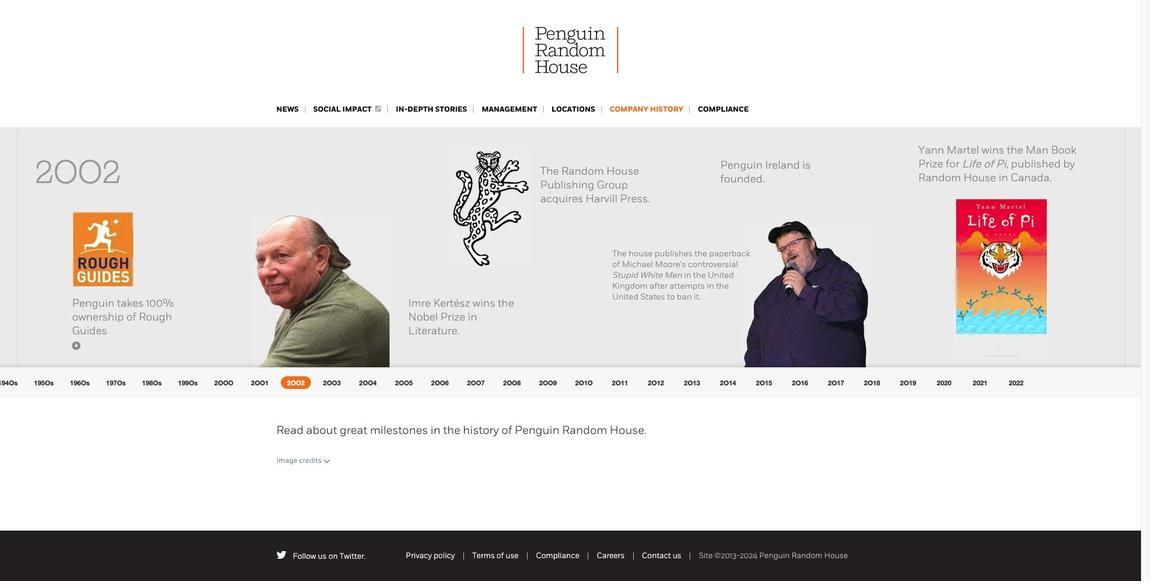 Task type: vqa. For each thing, say whether or not it's contained in the screenshot.
2O16
yes



Task type: describe. For each thing, give the bounding box(es) containing it.
ownership
[[72, 311, 124, 324]]

of inside penguin takes 100% ownership of rough guides +
[[126, 311, 136, 324]]

2oo7
[[467, 379, 485, 387]]

us for contact
[[673, 551, 682, 560]]

company history link
[[610, 105, 684, 114]]

acquires
[[541, 192, 584, 205]]

prize inside imre kertész wins the nobel prize in literature.
[[441, 311, 466, 324]]

is
[[803, 159, 811, 172]]

+
[[74, 341, 78, 350]]

1 vertical spatial 2oo2
[[287, 379, 305, 387]]

2ooo
[[214, 379, 234, 387]]

2o16
[[793, 379, 809, 387]]

man
[[1026, 144, 1049, 157]]

penguin ireland is founded.
[[721, 159, 811, 186]]

0 horizontal spatial compliance
[[536, 551, 580, 560]]

read about great milestones in the history of penguin random house.
[[277, 423, 647, 437]]

in up attempts
[[684, 270, 692, 280]]

controversial
[[688, 259, 739, 270]]

literature.
[[408, 324, 460, 338]]

the for the house publishes the paperback of michael moore's controversial stupid white men
[[613, 249, 627, 259]]

the house publishes the paperback of michael moore's controversial stupid white men
[[613, 249, 751, 280]]

group
[[597, 178, 628, 192]]

attempts
[[670, 281, 705, 291]]

image credits
[[277, 456, 322, 465]]

read
[[277, 423, 304, 437]]

in right milestones
[[431, 423, 441, 437]]

2o13
[[684, 379, 701, 387]]

in-depth stories
[[396, 105, 467, 114]]

follow us on twitter.
[[293, 552, 366, 561]]

of inside the house publishes the paperback of michael moore's controversial stupid white men
[[613, 259, 620, 270]]

paperback
[[710, 249, 751, 259]]

follow us on twitter. link
[[293, 552, 366, 561]]

terms of use link
[[473, 551, 519, 560]]

locations
[[552, 105, 596, 114]]

privacy
[[406, 551, 432, 560]]

image credits link
[[277, 456, 330, 465]]

site ©2013-2024 penguin random house
[[699, 551, 848, 560]]

white
[[640, 270, 663, 280]]

the inside the house publishes the paperback of michael moore's controversial stupid white men
[[695, 249, 708, 259]]

the down controversial
[[717, 281, 729, 291]]

guides
[[72, 324, 107, 338]]

the for the random house publishing group acquires harvill press.
[[541, 165, 559, 178]]

wins for martel
[[982, 144, 1005, 157]]

contact us
[[642, 551, 682, 560]]

terms of use
[[473, 551, 519, 560]]

house inside published by random house in canada.
[[964, 171, 997, 184]]

2o18
[[865, 379, 881, 387]]

the inside "yann martel wins the man book prize for"
[[1007, 144, 1024, 157]]

2022
[[1010, 379, 1024, 387]]

management
[[482, 105, 537, 114]]

men
[[665, 270, 682, 280]]

195os
[[34, 379, 54, 387]]

the down 2oo6
[[443, 423, 461, 437]]

in inside published by random house in canada.
[[999, 171, 1009, 184]]

1 horizontal spatial house
[[825, 551, 848, 560]]

2o15
[[757, 379, 773, 387]]

2020
[[937, 379, 952, 387]]

for
[[946, 157, 960, 171]]

©2013-
[[715, 551, 740, 560]]

2oo8
[[504, 379, 521, 387]]

0 vertical spatial 2oo2
[[35, 153, 121, 192]]

random inside published by random house in canada.
[[919, 171, 962, 184]]

canada.
[[1011, 171, 1053, 184]]

2024
[[740, 551, 758, 560]]

in-depth stories link
[[396, 105, 467, 114]]

company
[[610, 105, 649, 114]]

197os
[[106, 379, 126, 387]]

196os
[[70, 379, 90, 387]]

to
[[667, 292, 675, 302]]

in inside imre kertész wins the nobel prize in literature.
[[468, 311, 478, 324]]

after
[[650, 281, 668, 291]]

yann
[[919, 144, 945, 157]]

company history
[[610, 105, 684, 114]]

social impact link
[[313, 105, 382, 114]]

published by random house in canada.
[[919, 157, 1076, 184]]

0 horizontal spatial history
[[463, 423, 499, 437]]

contact us link
[[642, 551, 682, 560]]

penguin inside penguin takes 100% ownership of rough guides +
[[72, 297, 114, 310]]

careers
[[597, 551, 625, 560]]

states
[[641, 292, 666, 302]]

penguin down 2oo9 at the bottom left of page
[[515, 423, 560, 437]]

0 horizontal spatial compliance link
[[536, 551, 580, 560]]

194os
[[0, 379, 18, 387]]

2o17
[[829, 379, 845, 387]]

kertész
[[434, 297, 470, 310]]

the up attempts
[[694, 270, 706, 280]]

stories
[[435, 105, 467, 114]]

martel
[[947, 144, 980, 157]]

news link
[[277, 105, 299, 114]]

it.
[[694, 292, 701, 302]]

in-
[[396, 105, 408, 114]]

2oo4
[[359, 379, 377, 387]]

contact
[[642, 551, 671, 560]]

social impact
[[313, 105, 372, 114]]

image
[[277, 456, 298, 465]]

michael
[[622, 259, 654, 270]]

penguin takes 100% ownership of rough guides +
[[72, 297, 174, 350]]



Task type: locate. For each thing, give the bounding box(es) containing it.
nobel
[[408, 311, 438, 324]]

1 vertical spatial the
[[613, 249, 627, 259]]

founded.
[[721, 172, 765, 186]]

house.
[[610, 423, 647, 437]]

0 horizontal spatial us
[[318, 552, 327, 561]]

book
[[1052, 144, 1077, 157]]

house inside the random house publishing group acquires harvill press.
[[607, 165, 640, 178]]

prize inside "yann martel wins the man book prize for"
[[919, 157, 944, 171]]

0 vertical spatial wins
[[982, 144, 1005, 157]]

2o12
[[648, 379, 665, 387]]

0 horizontal spatial house
[[607, 165, 640, 178]]

0 horizontal spatial the
[[541, 165, 559, 178]]

2o19
[[901, 379, 917, 387]]

ireland
[[766, 159, 800, 172]]

of up stupid at the right of page
[[613, 259, 620, 270]]

of
[[984, 157, 994, 171], [613, 259, 620, 270], [126, 311, 136, 324], [502, 423, 512, 437], [497, 551, 504, 560]]

random inside the random house publishing group acquires harvill press.
[[562, 165, 604, 178]]

in down controversial
[[707, 281, 715, 291]]

rough
[[139, 311, 172, 324]]

1 vertical spatial compliance link
[[536, 551, 580, 560]]

terms
[[473, 551, 495, 560]]

imre
[[408, 297, 431, 310]]

in down the kertész
[[468, 311, 478, 324]]

random left house.
[[562, 423, 607, 437]]

the up pi, at the top of page
[[1007, 144, 1024, 157]]

wins inside "yann martel wins the man book prize for"
[[982, 144, 1005, 157]]

2o11
[[612, 379, 629, 387]]

2o14
[[720, 379, 737, 387]]

1 horizontal spatial compliance
[[698, 105, 749, 114]]

0 vertical spatial compliance
[[698, 105, 749, 114]]

stupid
[[613, 270, 638, 280]]

us right contact
[[673, 551, 682, 560]]

the random house publishing group acquires harvill press.
[[541, 165, 651, 205]]

the
[[1007, 144, 1024, 157], [695, 249, 708, 259], [694, 270, 706, 280], [717, 281, 729, 291], [498, 297, 514, 310], [443, 423, 461, 437]]

2oo6
[[431, 379, 449, 387]]

of down 2oo8
[[502, 423, 512, 437]]

united
[[708, 270, 734, 280], [613, 292, 639, 302]]

the inside the house publishes the paperback of michael moore's controversial stupid white men
[[613, 249, 627, 259]]

2oo1
[[251, 379, 269, 387]]

penguin up founded.
[[721, 159, 763, 172]]

penguin up 'ownership'
[[72, 297, 114, 310]]

1 horizontal spatial us
[[673, 551, 682, 560]]

0 horizontal spatial wins
[[473, 297, 496, 310]]

site
[[699, 551, 713, 560]]

privacy policy
[[406, 551, 455, 560]]

1 horizontal spatial united
[[708, 270, 734, 280]]

kingdom
[[613, 281, 648, 291]]

the up publishing
[[541, 165, 559, 178]]

imre kertész wins the nobel prize in literature.
[[408, 297, 514, 338]]

yann martel wins the man book prize for
[[919, 144, 1077, 171]]

1 horizontal spatial 2oo2
[[287, 379, 305, 387]]

0 horizontal spatial prize
[[441, 311, 466, 324]]

0 vertical spatial prize
[[919, 157, 944, 171]]

0 vertical spatial compliance link
[[698, 105, 749, 114]]

life of pi,
[[963, 157, 1009, 171]]

wins right the kertész
[[473, 297, 496, 310]]

1 vertical spatial united
[[613, 292, 639, 302]]

harvill
[[586, 192, 618, 205]]

random up publishing
[[562, 165, 604, 178]]

1 horizontal spatial wins
[[982, 144, 1005, 157]]

us for follow
[[318, 552, 327, 561]]

of left use
[[497, 551, 504, 560]]

the up controversial
[[695, 249, 708, 259]]

2 horizontal spatial house
[[964, 171, 997, 184]]

0 horizontal spatial united
[[613, 292, 639, 302]]

careers link
[[597, 551, 625, 560]]

depth
[[408, 105, 434, 114]]

milestones
[[370, 423, 428, 437]]

united down controversial
[[708, 270, 734, 280]]

penguin right '2024'
[[760, 551, 790, 560]]

history
[[651, 105, 684, 114], [463, 423, 499, 437]]

0 horizontal spatial 2oo2
[[35, 153, 121, 192]]

1 horizontal spatial compliance link
[[698, 105, 749, 114]]

wins for kertész
[[473, 297, 496, 310]]

random
[[562, 165, 604, 178], [919, 171, 962, 184], [562, 423, 607, 437], [792, 551, 823, 560]]

the right the kertész
[[498, 297, 514, 310]]

publishing
[[541, 178, 595, 192]]

0 vertical spatial the
[[541, 165, 559, 178]]

1 vertical spatial history
[[463, 423, 499, 437]]

house
[[629, 249, 653, 259]]

2oo3
[[323, 379, 341, 387]]

takes
[[117, 297, 144, 310]]

policy
[[434, 551, 455, 560]]

the inside imre kertész wins the nobel prize in literature.
[[498, 297, 514, 310]]

prize down yann
[[919, 157, 944, 171]]

0 vertical spatial history
[[651, 105, 684, 114]]

social
[[313, 105, 341, 114]]

random right '2024'
[[792, 551, 823, 560]]

1 vertical spatial compliance
[[536, 551, 580, 560]]

random down for
[[919, 171, 962, 184]]

1 horizontal spatial the
[[613, 249, 627, 259]]

the inside the random house publishing group acquires harvill press.
[[541, 165, 559, 178]]

management link
[[482, 105, 537, 114]]

in down pi, at the top of page
[[999, 171, 1009, 184]]

1 horizontal spatial prize
[[919, 157, 944, 171]]

penguin inside penguin ireland is founded.
[[721, 159, 763, 172]]

1 vertical spatial wins
[[473, 297, 496, 310]]

great
[[340, 423, 368, 437]]

penguin
[[721, 159, 763, 172], [72, 297, 114, 310], [515, 423, 560, 437], [760, 551, 790, 560]]

prize down the kertész
[[441, 311, 466, 324]]

in
[[999, 171, 1009, 184], [684, 270, 692, 280], [707, 281, 715, 291], [468, 311, 478, 324], [431, 423, 441, 437]]

2oo5
[[395, 379, 413, 387]]

199os
[[178, 379, 198, 387]]

us left on
[[318, 552, 327, 561]]

penguin random house image
[[523, 27, 619, 73]]

compliance link
[[698, 105, 749, 114], [536, 551, 580, 560]]

of left pi, at the top of page
[[984, 157, 994, 171]]

press.
[[620, 192, 651, 205]]

ban
[[677, 292, 692, 302]]

1 vertical spatial prize
[[441, 311, 466, 324]]

credits
[[299, 456, 322, 465]]

198os
[[142, 379, 162, 387]]

2oo2
[[35, 153, 121, 192], [287, 379, 305, 387]]

compliance
[[698, 105, 749, 114], [536, 551, 580, 560]]

history down 2oo7
[[463, 423, 499, 437]]

locations link
[[552, 105, 596, 114]]

1 horizontal spatial history
[[651, 105, 684, 114]]

publishes
[[655, 249, 693, 259]]

house
[[607, 165, 640, 178], [964, 171, 997, 184], [825, 551, 848, 560]]

follow
[[293, 552, 316, 561]]

history right company
[[651, 105, 684, 114]]

wins
[[982, 144, 1005, 157], [473, 297, 496, 310]]

the up michael
[[613, 249, 627, 259]]

pi,
[[997, 157, 1009, 171]]

wins up life of pi,
[[982, 144, 1005, 157]]

wins inside imre kertész wins the nobel prize in literature.
[[473, 297, 496, 310]]

0 vertical spatial united
[[708, 270, 734, 280]]

on
[[329, 552, 338, 561]]

of down takes
[[126, 311, 136, 324]]

twitter.
[[340, 552, 366, 561]]

2o1o
[[576, 379, 593, 387]]

united down kingdom
[[613, 292, 639, 302]]

impact
[[343, 105, 372, 114]]

use
[[506, 551, 519, 560]]

in the united kingdom after attempts in the united states to ban it.
[[613, 270, 734, 302]]



